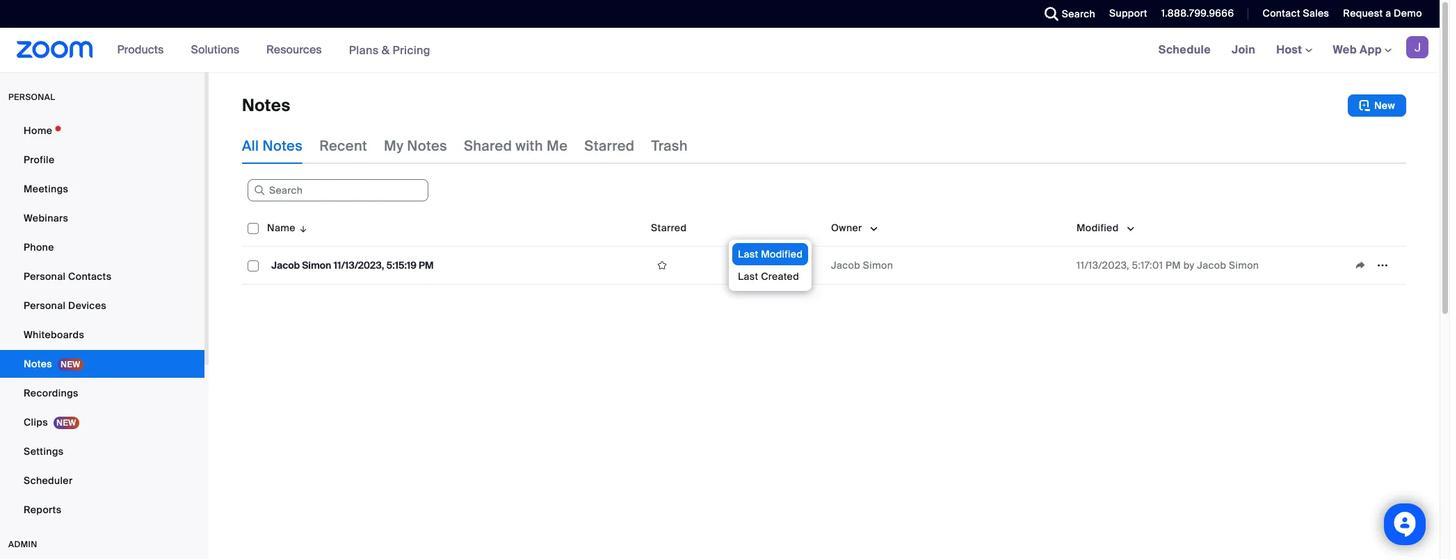 Task type: locate. For each thing, give the bounding box(es) containing it.
owner
[[831, 222, 862, 234]]

0 vertical spatial modified
[[1077, 222, 1119, 234]]

2 horizontal spatial simon
[[1229, 259, 1259, 272]]

webinars
[[24, 212, 68, 225]]

devices
[[68, 300, 106, 312]]

personal for personal devices
[[24, 300, 66, 312]]

phone
[[24, 241, 54, 254]]

phone link
[[0, 234, 205, 262]]

pm
[[419, 259, 434, 272], [1166, 259, 1181, 272]]

last created
[[738, 271, 799, 283]]

1 horizontal spatial modified
[[1077, 222, 1119, 234]]

demo
[[1394, 7, 1423, 19]]

meetings link
[[0, 175, 205, 203]]

11/13/2023, left 5:17:01
[[1077, 259, 1130, 272]]

new button
[[1348, 95, 1407, 117]]

0 horizontal spatial jacob
[[271, 259, 300, 272]]

shared with me
[[464, 137, 568, 155]]

0 horizontal spatial 11/13/2023,
[[334, 259, 384, 272]]

1 horizontal spatial simon
[[863, 259, 893, 272]]

menu
[[729, 240, 812, 291]]

5:15:19
[[386, 259, 417, 272]]

starred
[[585, 137, 635, 155], [651, 222, 687, 234]]

&
[[382, 43, 390, 57]]

1 simon from the left
[[302, 259, 331, 272]]

contact sales link
[[1252, 0, 1333, 28], [1263, 7, 1330, 19]]

me
[[547, 137, 568, 155]]

1.888.799.9666 button
[[1151, 0, 1238, 28], [1162, 7, 1234, 19]]

11/13/2023, 5:17:01 pm by jacob simon
[[1077, 259, 1259, 272]]

plans
[[349, 43, 379, 57]]

1 horizontal spatial jacob
[[831, 259, 861, 272]]

jacob down the owner
[[831, 259, 861, 272]]

1 11/13/2023, from the left
[[334, 259, 384, 272]]

personal
[[8, 92, 55, 103]]

2 simon from the left
[[863, 259, 893, 272]]

jacob right by
[[1197, 259, 1227, 272]]

products
[[117, 42, 164, 57]]

2 horizontal spatial jacob
[[1197, 259, 1227, 272]]

my
[[384, 137, 404, 155]]

jacob for jacob simon
[[831, 259, 861, 272]]

with
[[516, 137, 543, 155]]

jacob simon 11/13/2023, 5:15:19 pm
[[271, 259, 434, 272]]

personal devices link
[[0, 292, 205, 320]]

sales
[[1303, 7, 1330, 19]]

2 jacob from the left
[[831, 259, 861, 272]]

1 horizontal spatial starred
[[651, 222, 687, 234]]

11/13/2023, left the 5:15:19
[[334, 259, 384, 272]]

contacts
[[68, 271, 112, 283]]

notes link
[[0, 351, 205, 378]]

trash
[[651, 137, 688, 155]]

0 vertical spatial starred
[[585, 137, 635, 155]]

personal for personal contacts
[[24, 271, 66, 283]]

0 vertical spatial personal
[[24, 271, 66, 283]]

jacob
[[271, 259, 300, 272], [831, 259, 861, 272], [1197, 259, 1227, 272]]

recent
[[319, 137, 367, 155]]

personal
[[24, 271, 66, 283], [24, 300, 66, 312]]

all notes
[[242, 137, 303, 155]]

recordings
[[24, 387, 78, 400]]

1 last from the top
[[738, 248, 759, 261]]

2 personal from the top
[[24, 300, 66, 312]]

support link
[[1099, 0, 1151, 28], [1110, 7, 1148, 19]]

pm right the 5:15:19
[[419, 259, 434, 272]]

0 horizontal spatial pm
[[419, 259, 434, 272]]

last
[[738, 248, 759, 261], [738, 271, 759, 283]]

1 personal from the top
[[24, 271, 66, 283]]

2 pm from the left
[[1166, 259, 1181, 272]]

profile link
[[0, 146, 205, 174]]

last up last created
[[738, 248, 759, 261]]

1 vertical spatial last
[[738, 271, 759, 283]]

personal up whiteboards
[[24, 300, 66, 312]]

jacob simon
[[831, 259, 893, 272]]

solutions
[[191, 42, 239, 57]]

settings
[[24, 446, 64, 458]]

join link
[[1222, 28, 1266, 72]]

reports link
[[0, 497, 205, 525]]

schedule
[[1159, 42, 1211, 57]]

last down the last modified
[[738, 271, 759, 283]]

0 horizontal spatial modified
[[761, 248, 803, 261]]

banner
[[0, 28, 1440, 73]]

notes up all notes
[[242, 95, 290, 116]]

modified
[[1077, 222, 1119, 234], [761, 248, 803, 261]]

clips
[[24, 417, 48, 429]]

notes
[[242, 95, 290, 116], [263, 137, 303, 155], [407, 137, 447, 155], [24, 358, 52, 371]]

share image
[[1350, 259, 1372, 272]]

notes up recordings
[[24, 358, 52, 371]]

1 pm from the left
[[419, 259, 434, 272]]

scheduler link
[[0, 467, 205, 495]]

1 vertical spatial personal
[[24, 300, 66, 312]]

personal down phone
[[24, 271, 66, 283]]

1 vertical spatial modified
[[761, 248, 803, 261]]

1 horizontal spatial pm
[[1166, 259, 1181, 272]]

jacob down name
[[271, 259, 300, 272]]

request a demo link
[[1333, 0, 1440, 28], [1344, 7, 1423, 19]]

plans & pricing link
[[349, 43, 431, 57], [349, 43, 431, 57]]

created
[[761, 271, 799, 283]]

by
[[1184, 259, 1195, 272]]

solutions button
[[191, 28, 246, 72]]

starred right me
[[585, 137, 635, 155]]

pm left by
[[1166, 259, 1181, 272]]

profile picture image
[[1407, 36, 1429, 58]]

jacob inside "button"
[[271, 259, 300, 272]]

application
[[242, 210, 1417, 296], [1350, 255, 1401, 276]]

1 horizontal spatial 11/13/2023,
[[1077, 259, 1130, 272]]

1 vertical spatial starred
[[651, 222, 687, 234]]

3 jacob from the left
[[1197, 259, 1227, 272]]

request a demo
[[1344, 7, 1423, 19]]

starred up jacob simon 11/13/2023, 5:15:19 pm unstarred icon on the top of page
[[651, 222, 687, 234]]

clips link
[[0, 409, 205, 437]]

simon
[[302, 259, 331, 272], [863, 259, 893, 272], [1229, 259, 1259, 272]]

0 vertical spatial last
[[738, 248, 759, 261]]

11/13/2023,
[[334, 259, 384, 272], [1077, 259, 1130, 272]]

2 last from the top
[[738, 271, 759, 283]]

last for last modified
[[738, 248, 759, 261]]

0 horizontal spatial simon
[[302, 259, 331, 272]]

0 horizontal spatial starred
[[585, 137, 635, 155]]

contact sales
[[1263, 7, 1330, 19]]

arrow down image
[[296, 220, 308, 237]]

zoom logo image
[[17, 41, 93, 58]]

banner containing products
[[0, 28, 1440, 73]]

1 jacob from the left
[[271, 259, 300, 272]]

simon inside "button"
[[302, 259, 331, 272]]

pricing
[[393, 43, 431, 57]]



Task type: vqa. For each thing, say whether or not it's contained in the screenshot.
Request
yes



Task type: describe. For each thing, give the bounding box(es) containing it.
tabs of all notes page tab list
[[242, 128, 688, 164]]

2 11/13/2023, from the left
[[1077, 259, 1130, 272]]

profile
[[24, 154, 55, 166]]

scheduler
[[24, 475, 73, 488]]

settings link
[[0, 438, 205, 466]]

last modified
[[738, 248, 803, 261]]

starred inside tabs of all notes page tab list
[[585, 137, 635, 155]]

webinars link
[[0, 205, 205, 232]]

jacob simon 11/13/2023, 5:15:19 pm unstarred image
[[651, 259, 673, 272]]

a
[[1386, 7, 1392, 19]]

home
[[24, 125, 52, 137]]

admin
[[8, 540, 37, 551]]

last for last created
[[738, 271, 759, 283]]

contact
[[1263, 7, 1301, 19]]

shared
[[464, 137, 512, 155]]

host button
[[1277, 42, 1312, 57]]

1.888.799.9666
[[1162, 7, 1234, 19]]

menu containing last modified
[[729, 240, 812, 291]]

simon for jacob simon
[[863, 259, 893, 272]]

personal contacts link
[[0, 263, 205, 291]]

whiteboards link
[[0, 321, 205, 349]]

notes right all
[[263, 137, 303, 155]]

pm inside jacob simon 11/13/2023, 5:15:19 pm "button"
[[419, 259, 434, 272]]

meetings navigation
[[1148, 28, 1440, 73]]

search
[[1062, 8, 1096, 20]]

all
[[242, 137, 259, 155]]

application containing name
[[242, 210, 1417, 296]]

web app button
[[1333, 42, 1392, 57]]

join
[[1232, 42, 1256, 57]]

host
[[1277, 42, 1305, 57]]

home link
[[0, 117, 205, 145]]

jacob for jacob simon 11/13/2023, 5:15:19 pm
[[271, 259, 300, 272]]

more options for jacob simon 11/13/2023, 5:15:19 pm image
[[1372, 259, 1394, 272]]

notes inside the personal menu menu
[[24, 358, 52, 371]]

simon for jacob simon 11/13/2023, 5:15:19 pm
[[302, 259, 331, 272]]

personal menu menu
[[0, 117, 205, 526]]

web app
[[1333, 42, 1382, 57]]

web
[[1333, 42, 1357, 57]]

name
[[267, 222, 296, 234]]

support
[[1110, 7, 1148, 19]]

resources button
[[266, 28, 328, 72]]

new
[[1375, 99, 1395, 112]]

schedule link
[[1148, 28, 1222, 72]]

app
[[1360, 42, 1382, 57]]

11/13/2023, inside jacob simon 11/13/2023, 5:15:19 pm "button"
[[334, 259, 384, 272]]

plans & pricing
[[349, 43, 431, 57]]

personal devices
[[24, 300, 106, 312]]

3 simon from the left
[[1229, 259, 1259, 272]]

modified inside menu
[[761, 248, 803, 261]]

jacob simon 11/13/2023, 5:15:19 pm button
[[267, 257, 438, 275]]

personal contacts
[[24, 271, 112, 283]]

my notes
[[384, 137, 447, 155]]

notes right my
[[407, 137, 447, 155]]

Search text field
[[248, 179, 429, 202]]

request
[[1344, 7, 1383, 19]]

5:17:01
[[1132, 259, 1163, 272]]

products button
[[117, 28, 170, 72]]

meetings
[[24, 183, 68, 195]]

starred inside application
[[651, 222, 687, 234]]

resources
[[266, 42, 322, 57]]

product information navigation
[[107, 28, 441, 73]]

whiteboards
[[24, 329, 84, 342]]

search button
[[1034, 0, 1099, 28]]

recordings link
[[0, 380, 205, 408]]

reports
[[24, 504, 62, 517]]



